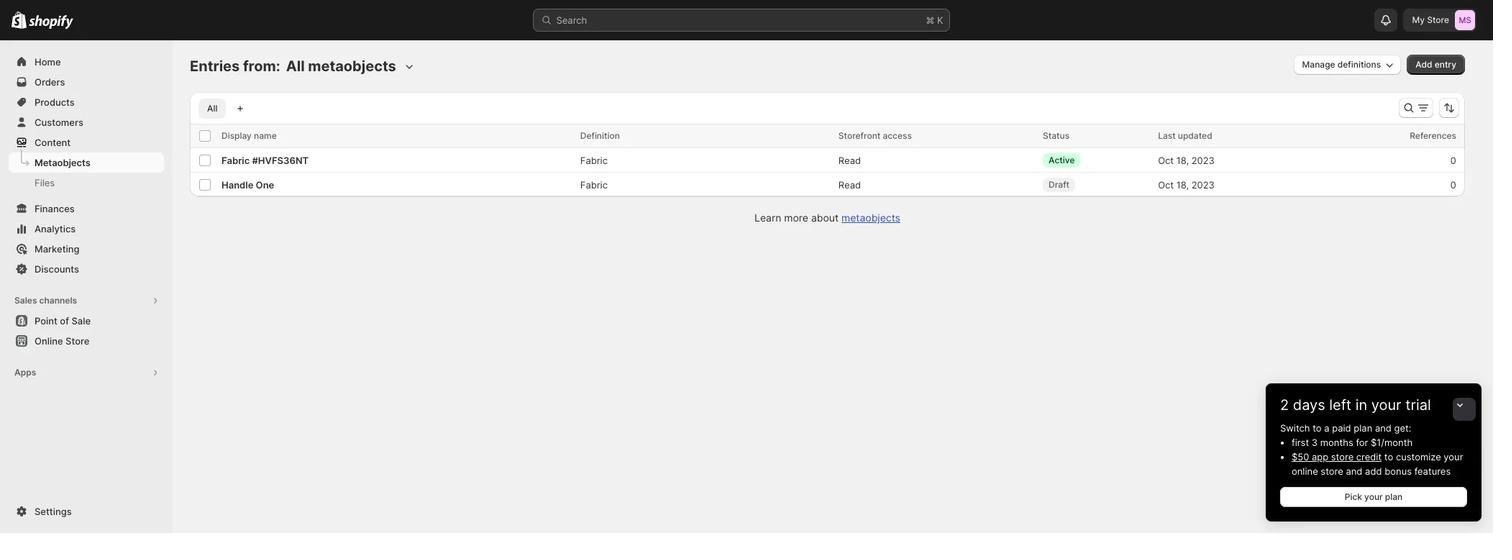 Task type: locate. For each thing, give the bounding box(es) containing it.
fabric
[[222, 154, 250, 166], [580, 154, 608, 166], [580, 179, 608, 190]]

store right my
[[1428, 14, 1450, 25]]

0 vertical spatial store
[[1332, 451, 1354, 463]]

my
[[1413, 14, 1425, 25]]

point
[[35, 315, 57, 327]]

2 vertical spatial your
[[1365, 491, 1383, 502]]

0 vertical spatial metaobjects
[[308, 58, 396, 75]]

last updated
[[1159, 130, 1213, 141]]

store down months
[[1332, 451, 1354, 463]]

1 oct from the top
[[1159, 154, 1174, 166]]

1 18, from the top
[[1177, 154, 1189, 166]]

2 oct from the top
[[1159, 179, 1174, 190]]

0 vertical spatial oct
[[1159, 154, 1174, 166]]

0
[[1451, 154, 1457, 166], [1451, 179, 1457, 190]]

to left the a
[[1313, 422, 1322, 434]]

and up $1/month
[[1376, 422, 1392, 434]]

oct 18, 2023
[[1159, 154, 1215, 166], [1159, 179, 1215, 190]]

0 vertical spatial 18,
[[1177, 154, 1189, 166]]

customers
[[35, 117, 83, 128]]

plan up for
[[1354, 422, 1373, 434]]

⌘ k
[[926, 14, 944, 26]]

all right from:
[[286, 58, 305, 75]]

1 horizontal spatial store
[[1428, 14, 1450, 25]]

all inside dropdown button
[[286, 58, 305, 75]]

features
[[1415, 466, 1451, 477]]

name
[[254, 130, 277, 141]]

1 vertical spatial read
[[839, 179, 861, 190]]

point of sale link
[[9, 311, 164, 331]]

shopify image
[[12, 11, 27, 29], [29, 15, 74, 29]]

0 vertical spatial oct 18, 2023
[[1159, 154, 1215, 166]]

fabric #hvfs36nt
[[222, 154, 309, 166]]

months
[[1321, 437, 1354, 448]]

1 read from the top
[[839, 154, 861, 166]]

your inside to customize your online store and add bonus features
[[1444, 451, 1464, 463]]

0 vertical spatial 2023
[[1192, 154, 1215, 166]]

apps button
[[9, 363, 164, 383]]

point of sale
[[35, 315, 91, 327]]

2 18, from the top
[[1177, 179, 1189, 190]]

1 vertical spatial 2023
[[1192, 179, 1215, 190]]

read for fabric #hvfs36nt
[[839, 154, 861, 166]]

0 horizontal spatial shopify image
[[12, 11, 27, 29]]

customize
[[1397, 451, 1442, 463]]

plan
[[1354, 422, 1373, 434], [1386, 491, 1403, 502]]

your right pick on the right bottom of page
[[1365, 491, 1383, 502]]

18,
[[1177, 154, 1189, 166], [1177, 179, 1189, 190]]

0 horizontal spatial store
[[66, 335, 90, 347]]

to
[[1313, 422, 1322, 434], [1385, 451, 1394, 463]]

marketing link
[[9, 239, 164, 259]]

store down sale
[[66, 335, 90, 347]]

1 vertical spatial your
[[1444, 451, 1464, 463]]

to down $1/month
[[1385, 451, 1394, 463]]

2 2023 from the top
[[1192, 179, 1215, 190]]

online
[[35, 335, 63, 347]]

read down the storefront
[[839, 154, 861, 166]]

oct for #hvfs36nt
[[1159, 154, 1174, 166]]

0 vertical spatial read
[[839, 154, 861, 166]]

metaobjects
[[308, 58, 396, 75], [842, 212, 901, 224]]

marketing
[[35, 243, 80, 255]]

your right "in"
[[1372, 396, 1402, 414]]

display
[[222, 130, 252, 141]]

definition
[[580, 130, 620, 141]]

1 vertical spatial 18,
[[1177, 179, 1189, 190]]

plan down bonus at the bottom of page
[[1386, 491, 1403, 502]]

discounts
[[35, 263, 79, 275]]

1 vertical spatial store
[[1321, 466, 1344, 477]]

days
[[1293, 396, 1326, 414]]

2 oct 18, 2023 from the top
[[1159, 179, 1215, 190]]

0 vertical spatial and
[[1376, 422, 1392, 434]]

0 horizontal spatial and
[[1347, 466, 1363, 477]]

all down entries
[[207, 103, 218, 114]]

store inside to customize your online store and add bonus features
[[1321, 466, 1344, 477]]

all
[[286, 58, 305, 75], [207, 103, 218, 114]]

handle one link
[[222, 179, 274, 190]]

all for all
[[207, 103, 218, 114]]

for
[[1357, 437, 1369, 448]]

0 vertical spatial store
[[1428, 14, 1450, 25]]

2023
[[1192, 154, 1215, 166], [1192, 179, 1215, 190]]

and
[[1376, 422, 1392, 434], [1347, 466, 1363, 477]]

1 horizontal spatial and
[[1376, 422, 1392, 434]]

1 vertical spatial 0
[[1451, 179, 1457, 190]]

your
[[1372, 396, 1402, 414], [1444, 451, 1464, 463], [1365, 491, 1383, 502]]

0 vertical spatial all
[[286, 58, 305, 75]]

store
[[1428, 14, 1450, 25], [66, 335, 90, 347]]

0 horizontal spatial all
[[207, 103, 218, 114]]

store down $50 app store credit link at the right bottom of page
[[1321, 466, 1344, 477]]

1 vertical spatial oct
[[1159, 179, 1174, 190]]

0 horizontal spatial metaobjects
[[308, 58, 396, 75]]

1 vertical spatial plan
[[1386, 491, 1403, 502]]

1 vertical spatial all
[[207, 103, 218, 114]]

#hvfs36nt
[[252, 154, 309, 166]]

online store link
[[9, 331, 164, 351]]

and inside to customize your online store and add bonus features
[[1347, 466, 1363, 477]]

1 2023 from the top
[[1192, 154, 1215, 166]]

your up features
[[1444, 451, 1464, 463]]

2023 for #hvfs36nt
[[1192, 154, 1215, 166]]

sale
[[72, 315, 91, 327]]

store inside online store 'link'
[[66, 335, 90, 347]]

0 horizontal spatial plan
[[1354, 422, 1373, 434]]

search
[[557, 14, 587, 26]]

settings
[[35, 506, 72, 517]]

of
[[60, 315, 69, 327]]

metaobjects link
[[842, 212, 901, 224]]

1 0 from the top
[[1451, 154, 1457, 166]]

all inside button
[[207, 103, 218, 114]]

metaobjects inside dropdown button
[[308, 58, 396, 75]]

1 vertical spatial oct 18, 2023
[[1159, 179, 1215, 190]]

$50
[[1292, 451, 1310, 463]]

0 vertical spatial 0
[[1451, 154, 1457, 166]]

0 for fabric #hvfs36nt
[[1451, 154, 1457, 166]]

draft
[[1049, 179, 1070, 190]]

pick your plan
[[1345, 491, 1403, 502]]

read
[[839, 154, 861, 166], [839, 179, 861, 190]]

1 oct 18, 2023 from the top
[[1159, 154, 1215, 166]]

store
[[1332, 451, 1354, 463], [1321, 466, 1344, 477]]

orders link
[[9, 72, 164, 92]]

2 0 from the top
[[1451, 179, 1457, 190]]

1 horizontal spatial plan
[[1386, 491, 1403, 502]]

active
[[1049, 155, 1075, 165]]

3
[[1312, 437, 1318, 448]]

1 horizontal spatial all
[[286, 58, 305, 75]]

from:
[[243, 58, 280, 75]]

1 horizontal spatial to
[[1385, 451, 1394, 463]]

storefront access
[[839, 130, 912, 141]]

0 for handle one
[[1451, 179, 1457, 190]]

2 read from the top
[[839, 179, 861, 190]]

1 vertical spatial and
[[1347, 466, 1363, 477]]

and left the add
[[1347, 466, 1363, 477]]

0 vertical spatial to
[[1313, 422, 1322, 434]]

0 vertical spatial your
[[1372, 396, 1402, 414]]

read up metaobjects link
[[839, 179, 861, 190]]

1 vertical spatial store
[[66, 335, 90, 347]]

handle
[[222, 179, 254, 190]]

1 vertical spatial metaobjects
[[842, 212, 901, 224]]

1 vertical spatial to
[[1385, 451, 1394, 463]]

entry
[[1435, 59, 1457, 70]]



Task type: vqa. For each thing, say whether or not it's contained in the screenshot.
your to the top
yes



Task type: describe. For each thing, give the bounding box(es) containing it.
get:
[[1395, 422, 1412, 434]]

paid
[[1333, 422, 1352, 434]]

products
[[35, 96, 75, 108]]

to inside to customize your online store and add bonus features
[[1385, 451, 1394, 463]]

store for online store
[[66, 335, 90, 347]]

last
[[1159, 130, 1176, 141]]

switch
[[1281, 422, 1311, 434]]

manage definitions button
[[1294, 55, 1402, 75]]

online store
[[35, 335, 90, 347]]

entries
[[190, 58, 240, 75]]

customers link
[[9, 112, 164, 132]]

to customize your online store and add bonus features
[[1292, 451, 1464, 477]]

and for plan
[[1376, 422, 1392, 434]]

my store image
[[1456, 10, 1476, 30]]

discounts link
[[9, 259, 164, 279]]

sales
[[14, 295, 37, 306]]

app
[[1312, 451, 1329, 463]]

credit
[[1357, 451, 1382, 463]]

$50 app store credit
[[1292, 451, 1382, 463]]

18, for handle one
[[1177, 179, 1189, 190]]

store for my store
[[1428, 14, 1450, 25]]

18, for fabric #hvfs36nt
[[1177, 154, 1189, 166]]

online store button
[[0, 331, 173, 351]]

my store
[[1413, 14, 1450, 25]]

channels
[[39, 295, 77, 306]]

files link
[[9, 173, 164, 193]]

about
[[812, 212, 839, 224]]

and for store
[[1347, 466, 1363, 477]]

manage
[[1303, 59, 1336, 70]]

finances link
[[9, 199, 164, 219]]

home link
[[9, 52, 164, 72]]

add entry
[[1416, 59, 1457, 70]]

settings link
[[9, 502, 164, 522]]

⌘
[[926, 14, 935, 26]]

analytics link
[[9, 219, 164, 239]]

definitions
[[1338, 59, 1382, 70]]

oct for one
[[1159, 179, 1174, 190]]

1 horizontal spatial metaobjects
[[842, 212, 901, 224]]

manage definitions
[[1303, 59, 1382, 70]]

all metaobjects button
[[283, 55, 416, 78]]

first
[[1292, 437, 1310, 448]]

apps
[[14, 367, 36, 378]]

references
[[1410, 130, 1457, 141]]

left
[[1330, 396, 1352, 414]]

0 vertical spatial plan
[[1354, 422, 1373, 434]]

switch to a paid plan and get:
[[1281, 422, 1412, 434]]

2 days left in your trial
[[1281, 396, 1432, 414]]

all metaobjects
[[286, 58, 396, 75]]

2 days left in your trial element
[[1266, 421, 1482, 522]]

sales channels button
[[9, 291, 164, 311]]

content
[[35, 137, 71, 148]]

2023 for one
[[1192, 179, 1215, 190]]

products link
[[9, 92, 164, 112]]

bonus
[[1385, 466, 1412, 477]]

your inside pick your plan link
[[1365, 491, 1383, 502]]

metaobjects link
[[9, 153, 164, 173]]

learn more about metaobjects
[[755, 212, 901, 224]]

display name
[[222, 130, 277, 141]]

2
[[1281, 396, 1289, 414]]

pick
[[1345, 491, 1363, 502]]

fabric for fabric #hvfs36nt
[[580, 154, 608, 166]]

add
[[1366, 466, 1383, 477]]

a
[[1325, 422, 1330, 434]]

oct 18, 2023 for one
[[1159, 179, 1215, 190]]

all for all metaobjects
[[286, 58, 305, 75]]

more
[[785, 212, 809, 224]]

content link
[[9, 132, 164, 153]]

handle one
[[222, 179, 274, 190]]

status
[[1043, 130, 1070, 141]]

$1/month
[[1371, 437, 1413, 448]]

orders
[[35, 76, 65, 88]]

add entry button
[[1408, 55, 1466, 75]]

in
[[1356, 396, 1368, 414]]

2 days left in your trial button
[[1266, 384, 1482, 414]]

analytics
[[35, 223, 76, 235]]

storefront
[[839, 130, 881, 141]]

pick your plan link
[[1281, 487, 1468, 507]]

0 horizontal spatial to
[[1313, 422, 1322, 434]]

k
[[938, 14, 944, 26]]

updated
[[1178, 130, 1213, 141]]

fabric for handle one
[[580, 179, 608, 190]]

first 3 months for $1/month
[[1292, 437, 1413, 448]]

learn
[[755, 212, 782, 224]]

fabric #hvfs36nt link
[[222, 154, 309, 166]]

your inside 2 days left in your trial dropdown button
[[1372, 396, 1402, 414]]

read for handle one
[[839, 179, 861, 190]]

1 horizontal spatial shopify image
[[29, 15, 74, 29]]

access
[[883, 130, 912, 141]]

point of sale button
[[0, 311, 173, 331]]

all button
[[199, 99, 226, 119]]

metaobjects
[[35, 157, 90, 168]]

add
[[1416, 59, 1433, 70]]

oct 18, 2023 for #hvfs36nt
[[1159, 154, 1215, 166]]

home
[[35, 56, 61, 68]]

online
[[1292, 466, 1319, 477]]

sales channels
[[14, 295, 77, 306]]

one
[[256, 179, 274, 190]]



